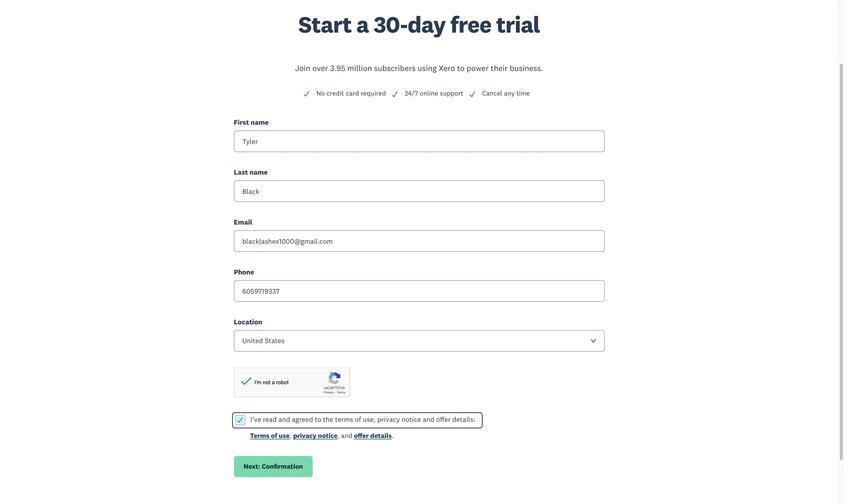 Task type: vqa. For each thing, say whether or not it's contained in the screenshot.
the leftmost Included image
yes



Task type: locate. For each thing, give the bounding box(es) containing it.
, down terms
[[338, 432, 340, 440]]

included image left cancel
[[469, 91, 476, 98]]

included image left 24/7
[[392, 91, 399, 98]]

states
[[265, 337, 285, 345]]

next: confirmation button
[[234, 456, 313, 478]]

details
[[371, 432, 392, 440]]

0 horizontal spatial ,
[[290, 432, 292, 440]]

support
[[440, 89, 464, 98]]

first name
[[234, 118, 269, 127]]

included image left no
[[303, 91, 310, 98]]

to
[[458, 63, 465, 73], [315, 415, 322, 424]]

0 horizontal spatial offer
[[354, 432, 369, 440]]

24/7
[[405, 89, 418, 98]]

1 horizontal spatial ,
[[338, 432, 340, 440]]

terms of use , privacy notice , and offer details .
[[250, 432, 394, 440]]

terms of use link
[[250, 432, 290, 442]]

using
[[418, 63, 437, 73]]

to left the
[[315, 415, 322, 424]]

name
[[251, 118, 269, 127], [250, 168, 268, 177]]

3.95
[[330, 63, 346, 73]]

use,
[[363, 415, 376, 424]]

3 included image from the left
[[469, 91, 476, 98]]

of left use in the bottom left of the page
[[271, 432, 278, 440]]

1 horizontal spatial included image
[[392, 91, 399, 98]]

0 horizontal spatial to
[[315, 415, 322, 424]]

notice
[[402, 415, 422, 424], [318, 432, 338, 440]]

and left the details:
[[423, 415, 435, 424]]

privacy
[[378, 415, 400, 424], [293, 432, 317, 440]]

subscribers
[[374, 63, 416, 73]]

1 horizontal spatial of
[[355, 415, 361, 424]]

power
[[467, 63, 489, 73]]

.
[[392, 432, 394, 440]]

0 vertical spatial notice
[[402, 415, 422, 424]]

1 vertical spatial notice
[[318, 432, 338, 440]]

and right read
[[279, 415, 290, 424]]

0 vertical spatial offer
[[437, 415, 451, 424]]

to right xero
[[458, 63, 465, 73]]

and down terms
[[341, 432, 353, 440]]

1 horizontal spatial privacy
[[378, 415, 400, 424]]

online
[[420, 89, 439, 98]]

start a 30-day free trial
[[299, 10, 541, 39]]

included image
[[303, 91, 310, 98], [392, 91, 399, 98], [469, 91, 476, 98]]

1 horizontal spatial offer
[[437, 415, 451, 424]]

2 horizontal spatial included image
[[469, 91, 476, 98]]

offer left the details:
[[437, 415, 451, 424]]

name right 'first'
[[251, 118, 269, 127]]

their
[[491, 63, 508, 73]]

1 included image from the left
[[303, 91, 310, 98]]

of
[[355, 415, 361, 424], [271, 432, 278, 440]]

cancel any time
[[483, 89, 530, 98]]

privacy down agreed
[[293, 432, 317, 440]]

24/7 online support
[[405, 89, 464, 98]]

1 horizontal spatial and
[[341, 432, 353, 440]]

1 horizontal spatial notice
[[402, 415, 422, 424]]

0 vertical spatial of
[[355, 415, 361, 424]]

Email email field
[[234, 231, 605, 252]]

and
[[279, 415, 290, 424], [423, 415, 435, 424], [341, 432, 353, 440]]

a
[[357, 10, 369, 39]]

1 vertical spatial of
[[271, 432, 278, 440]]

1 vertical spatial privacy
[[293, 432, 317, 440]]

0 vertical spatial to
[[458, 63, 465, 73]]

included image for 24/7 online support
[[392, 91, 399, 98]]

, left "privacy notice" link
[[290, 432, 292, 440]]

,
[[290, 432, 292, 440], [338, 432, 340, 440]]

email
[[234, 218, 253, 227]]

1 vertical spatial name
[[250, 168, 268, 177]]

2 included image from the left
[[392, 91, 399, 98]]

next: confirmation
[[244, 462, 303, 471]]

name for last name
[[250, 168, 268, 177]]

offer details link
[[354, 432, 392, 442]]

privacy up .
[[378, 415, 400, 424]]

of left use,
[[355, 415, 361, 424]]

name right last
[[250, 168, 268, 177]]

start
[[299, 10, 352, 39]]

no
[[317, 89, 325, 98]]

card
[[346, 89, 359, 98]]

0 horizontal spatial included image
[[303, 91, 310, 98]]

Last name text field
[[234, 181, 605, 202]]

0 horizontal spatial of
[[271, 432, 278, 440]]

included image for no credit card required
[[303, 91, 310, 98]]

business.
[[510, 63, 544, 73]]

offer down i've read and agreed to the terms of use, privacy notice and offer details:
[[354, 432, 369, 440]]

1 vertical spatial to
[[315, 415, 322, 424]]

offer
[[437, 415, 451, 424], [354, 432, 369, 440]]

read
[[263, 415, 277, 424]]

no credit card required
[[317, 89, 386, 98]]

0 vertical spatial name
[[251, 118, 269, 127]]

terms
[[335, 415, 354, 424]]



Task type: describe. For each thing, give the bounding box(es) containing it.
1 vertical spatial offer
[[354, 432, 369, 440]]

location
[[234, 318, 263, 327]]

credit
[[327, 89, 344, 98]]

million
[[348, 63, 372, 73]]

i've read and agreed to the terms of use, privacy notice and offer details:
[[251, 415, 476, 424]]

xero
[[439, 63, 456, 73]]

next:
[[244, 462, 261, 471]]

the
[[323, 415, 334, 424]]

0 vertical spatial privacy
[[378, 415, 400, 424]]

1 , from the left
[[290, 432, 292, 440]]

last name
[[234, 168, 268, 177]]

united
[[243, 337, 263, 345]]

free
[[451, 10, 492, 39]]

1 horizontal spatial to
[[458, 63, 465, 73]]

time
[[517, 89, 530, 98]]

0 horizontal spatial and
[[279, 415, 290, 424]]

phone
[[234, 268, 254, 277]]

agreed
[[292, 415, 313, 424]]

i've
[[251, 415, 261, 424]]

Phone text field
[[234, 280, 605, 302]]

0 horizontal spatial notice
[[318, 432, 338, 440]]

join over 3.95 million subscribers using xero to power their business.
[[295, 63, 544, 73]]

last
[[234, 168, 248, 177]]

name for first name
[[251, 118, 269, 127]]

join
[[295, 63, 311, 73]]

over
[[313, 63, 328, 73]]

First name text field
[[234, 131, 605, 152]]

included image for cancel any time
[[469, 91, 476, 98]]

terms
[[250, 432, 270, 440]]

use
[[279, 432, 290, 440]]

any
[[505, 89, 515, 98]]

united states
[[243, 337, 285, 345]]

required
[[361, 89, 386, 98]]

privacy notice link
[[293, 432, 338, 442]]

30-
[[374, 10, 408, 39]]

first
[[234, 118, 249, 127]]

cancel
[[483, 89, 503, 98]]

details:
[[453, 415, 476, 424]]

0 horizontal spatial privacy
[[293, 432, 317, 440]]

2 , from the left
[[338, 432, 340, 440]]

trial
[[497, 10, 541, 39]]

day
[[408, 10, 446, 39]]

confirmation
[[262, 462, 303, 471]]

2 horizontal spatial and
[[423, 415, 435, 424]]



